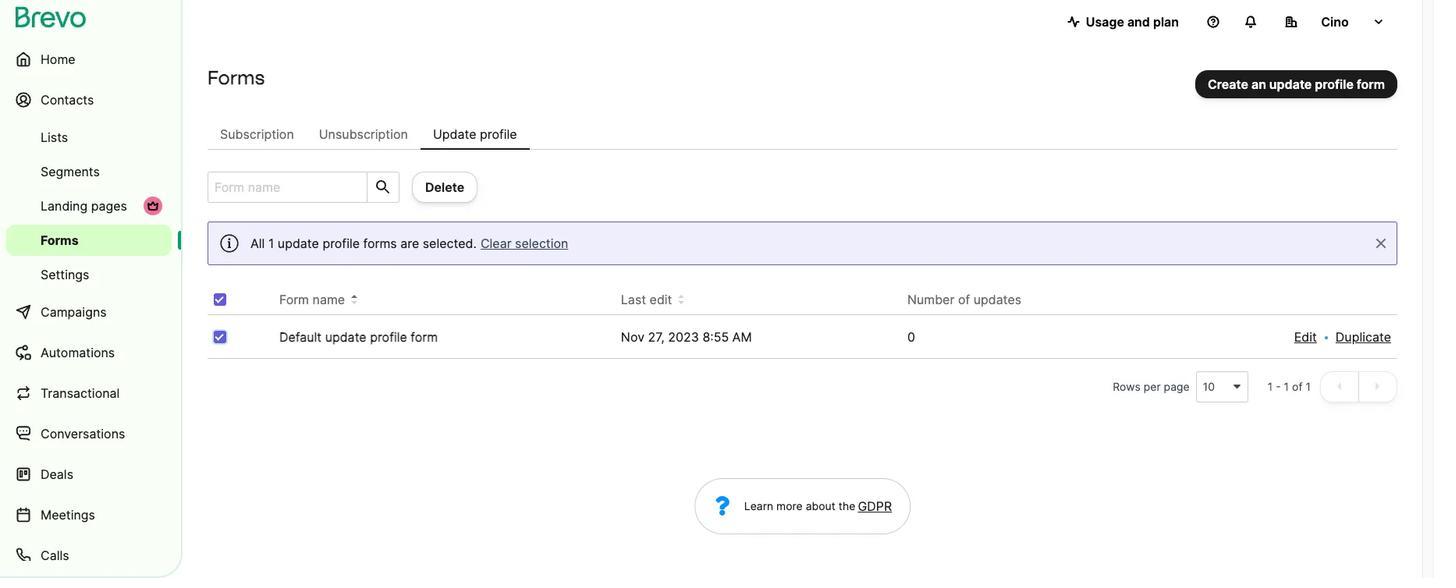 Task type: vqa. For each thing, say whether or not it's contained in the screenshot.
and
yes



Task type: locate. For each thing, give the bounding box(es) containing it.
2 horizontal spatial update
[[1270, 76, 1312, 92]]

0 vertical spatial form
[[1357, 76, 1385, 92]]

delete
[[425, 179, 464, 195]]

all
[[250, 236, 265, 251]]

meetings link
[[6, 496, 172, 534]]

search image
[[374, 178, 393, 197]]

are
[[401, 236, 419, 251]]

landing pages
[[41, 198, 127, 214]]

forms
[[363, 236, 397, 251]]

profile
[[1315, 76, 1354, 92], [480, 126, 517, 142], [323, 236, 360, 251], [370, 329, 407, 345]]

1 vertical spatial form
[[411, 329, 438, 345]]

create an update profile form
[[1208, 76, 1385, 92]]

update
[[1270, 76, 1312, 92], [278, 236, 319, 251], [325, 329, 367, 345]]

1 vertical spatial forms
[[41, 233, 79, 248]]

1 vertical spatial of
[[1292, 380, 1303, 393]]

update
[[433, 126, 476, 142]]

default update profile form link
[[279, 329, 438, 345]]

2 vertical spatial update
[[325, 329, 367, 345]]

default
[[279, 329, 322, 345]]

of right "-"
[[1292, 380, 1303, 393]]

forms down landing
[[41, 233, 79, 248]]

1 horizontal spatial forms
[[208, 66, 265, 89]]

update down name
[[325, 329, 367, 345]]

0 horizontal spatial forms
[[41, 233, 79, 248]]

Campaign name search field
[[208, 172, 361, 202]]

forms inside 'link'
[[41, 233, 79, 248]]

last edit
[[621, 292, 672, 307]]

campaigns
[[41, 304, 107, 320]]

0 vertical spatial update
[[1270, 76, 1312, 92]]

forms
[[208, 66, 265, 89], [41, 233, 79, 248]]

0 horizontal spatial form
[[411, 329, 438, 345]]

1 horizontal spatial update
[[325, 329, 367, 345]]

learn
[[744, 499, 773, 513]]

update right an
[[1270, 76, 1312, 92]]

edit
[[650, 292, 672, 307]]

automations
[[41, 345, 115, 361]]

update profile
[[433, 126, 517, 142]]

0 vertical spatial forms
[[208, 66, 265, 89]]

home link
[[6, 41, 172, 78]]

forms link
[[6, 225, 172, 256]]

unsubscription link
[[306, 119, 421, 150]]

updates
[[974, 292, 1022, 307]]

form name
[[279, 292, 345, 307]]

0 horizontal spatial of
[[958, 292, 970, 307]]

of right number
[[958, 292, 970, 307]]

name
[[313, 292, 345, 307]]

pages
[[91, 198, 127, 214]]

cino
[[1321, 14, 1349, 30]]

rows
[[1113, 380, 1141, 393]]

of
[[958, 292, 970, 307], [1292, 380, 1303, 393]]

unsubscription
[[319, 126, 408, 142]]

0 horizontal spatial update
[[278, 236, 319, 251]]

1
[[268, 236, 274, 251], [1268, 380, 1273, 393], [1284, 380, 1289, 393], [1306, 380, 1311, 393]]

transactional
[[41, 386, 120, 401]]

2023
[[668, 329, 699, 345]]

segments
[[41, 164, 100, 179]]

update for 1
[[278, 236, 319, 251]]

home
[[41, 52, 75, 67]]

usage and plan
[[1086, 14, 1179, 30]]

1 vertical spatial update
[[278, 236, 319, 251]]

conversations link
[[6, 415, 172, 453]]

clear
[[481, 236, 512, 251]]

form
[[1357, 76, 1385, 92], [411, 329, 438, 345]]

settings
[[41, 267, 89, 282]]

update profile link
[[421, 119, 530, 150]]

1 - 1 of 1
[[1268, 380, 1311, 393]]

update right all
[[278, 236, 319, 251]]

usage
[[1086, 14, 1124, 30]]

number of updates button
[[908, 290, 1034, 309]]

number
[[908, 292, 955, 307]]

deals link
[[6, 456, 172, 493]]

contacts link
[[6, 81, 172, 119]]

create an update profile form link
[[1195, 70, 1398, 98]]

forms up subscription
[[208, 66, 265, 89]]

0 vertical spatial of
[[958, 292, 970, 307]]

update for an
[[1270, 76, 1312, 92]]

the
[[839, 499, 856, 513]]

of inside button
[[958, 292, 970, 307]]



Task type: describe. For each thing, give the bounding box(es) containing it.
an
[[1252, 76, 1266, 92]]

landing pages link
[[6, 190, 172, 222]]

search button
[[367, 172, 399, 202]]

page
[[1164, 380, 1190, 393]]

transactional link
[[6, 375, 172, 412]]

last
[[621, 292, 646, 307]]

conversations
[[41, 426, 125, 442]]

usage and plan button
[[1055, 6, 1192, 37]]

lists link
[[6, 122, 172, 153]]

contacts
[[41, 92, 94, 108]]

all 1 update profile forms are selected. clear selection
[[250, 236, 568, 251]]

calls link
[[6, 537, 172, 574]]

and
[[1128, 14, 1150, 30]]

1 horizontal spatial of
[[1292, 380, 1303, 393]]

cino button
[[1273, 6, 1398, 37]]

meetings
[[41, 507, 95, 523]]

last edit button
[[621, 290, 685, 309]]

selected.
[[423, 236, 477, 251]]

am
[[732, 329, 752, 345]]

calls
[[41, 548, 69, 563]]

segments link
[[6, 156, 172, 187]]

about
[[806, 499, 836, 513]]

learn more about the gdpr
[[744, 499, 892, 514]]

subscription
[[220, 126, 294, 142]]

landing
[[41, 198, 88, 214]]

deals
[[41, 467, 73, 482]]

gdpr
[[858, 499, 892, 514]]

lists
[[41, 130, 68, 145]]

settings link
[[6, 259, 172, 290]]

automations link
[[6, 334, 172, 371]]

form
[[279, 292, 309, 307]]

more
[[777, 499, 803, 513]]

-
[[1276, 380, 1281, 393]]

default update profile form
[[279, 329, 438, 345]]

duplicate link
[[1336, 328, 1391, 346]]

nov 27, 2023 8:55 am
[[621, 329, 752, 345]]

number of updates
[[908, 292, 1022, 307]]

8:55
[[703, 329, 729, 345]]

clear selection link
[[477, 234, 572, 253]]

create
[[1208, 76, 1249, 92]]

form name button
[[279, 290, 358, 309]]

nov
[[621, 329, 645, 345]]

plan
[[1153, 14, 1179, 30]]

duplicate
[[1336, 329, 1391, 345]]

edit link
[[1294, 328, 1317, 346]]

subscription link
[[208, 119, 306, 150]]

1 horizontal spatial form
[[1357, 76, 1385, 92]]

per
[[1144, 380, 1161, 393]]

edit
[[1294, 329, 1317, 345]]

gdpr link
[[856, 497, 892, 516]]

left___rvooi image
[[147, 200, 159, 212]]

delete button
[[412, 172, 478, 203]]

campaigns link
[[6, 293, 172, 331]]

0
[[908, 329, 915, 345]]

rows per page
[[1113, 380, 1190, 393]]

selection
[[515, 236, 568, 251]]

27,
[[648, 329, 665, 345]]



